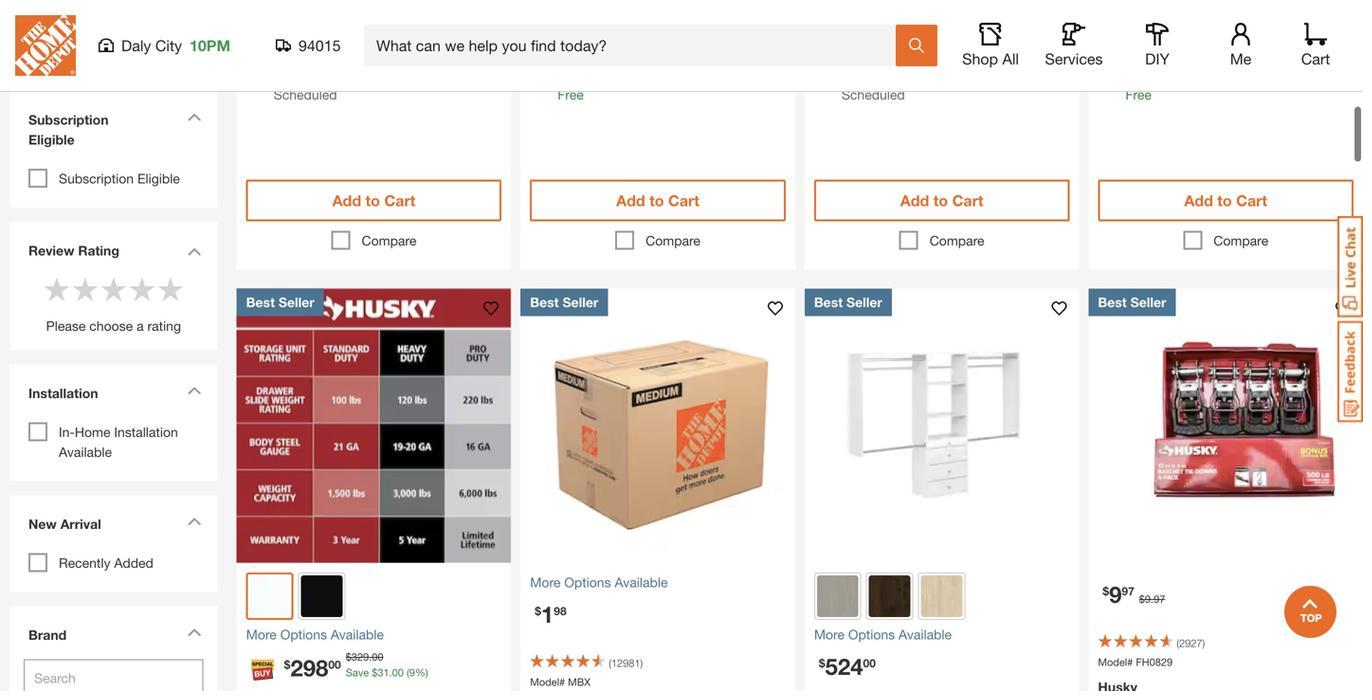 Task type: locate. For each thing, give the bounding box(es) containing it.
in right the 5 on the top of the page
[[853, 41, 863, 57]]

1 horizontal spatial scheduled
[[842, 87, 905, 102]]

52 in. w x 24 in. d steel 2-drawer adjustable height solid wood top workbench table in white image
[[237, 289, 511, 563], [237, 289, 511, 563]]

$ inside $ 524 00
[[819, 656, 826, 670]]

3 stock from the left
[[867, 41, 899, 57]]

more options available link down harvest grain icon
[[814, 625, 1070, 645]]

(
[[1177, 637, 1180, 649], [609, 657, 612, 669], [407, 666, 409, 679]]

1 daly city link from the left
[[357, 41, 410, 57]]

2 stock from the left
[[598, 41, 630, 57]]

daly right 81 in stock
[[1210, 41, 1236, 57]]

caret icon image inside subscription eligible link
[[187, 113, 202, 121]]

1 add from the left
[[332, 191, 361, 209]]

524
[[826, 653, 863, 680]]

in right the 81
[[1144, 41, 1155, 57]]

0 horizontal spatial delivery
[[558, 67, 605, 82]]

more options available down 'espresso' image
[[814, 627, 952, 642]]

delivery free
[[558, 67, 605, 102]]

21 in. l x 15 in. w x 16 in. d medium moving box with handles image
[[521, 289, 795, 563]]

$ inside '$ 298 00'
[[284, 658, 291, 671]]

0 horizontal spatial more options available
[[246, 627, 384, 642]]

scheduled down the 28 in stock
[[274, 87, 337, 102]]

4 to from the left
[[1218, 191, 1233, 209]]

0 vertical spatial subscription eligible link
[[19, 100, 208, 164]]

3 caret icon image from the top
[[187, 386, 202, 395]]

options
[[565, 575, 611, 590], [280, 627, 327, 642], [849, 627, 895, 642]]

9 up fh0829
[[1145, 593, 1151, 605]]

model# left mbx
[[530, 676, 565, 688]]

1 add to cart from the left
[[332, 191, 416, 209]]

available up ( 12981 )
[[615, 575, 668, 590]]

cart for 1st add to cart button from the right
[[1237, 191, 1268, 209]]

1 to from the left
[[366, 191, 380, 209]]

in right 526
[[584, 41, 594, 57]]

9
[[1110, 581, 1122, 608], [1145, 593, 1151, 605], [409, 666, 415, 679]]

0 horizontal spatial available for pickup image
[[530, 21, 549, 40]]

subscription eligible
[[28, 112, 109, 147], [59, 171, 180, 186]]

free down the diy
[[1126, 87, 1152, 102]]

1 vertical spatial subscription eligible link
[[59, 171, 180, 186]]

$ for 9
[[1103, 584, 1110, 598]]

$ for 329
[[346, 651, 352, 663]]

in inside "pickup 526 in stock"
[[584, 41, 594, 57]]

00 inside $ 524 00
[[863, 656, 876, 670]]

daly right 94015
[[357, 41, 383, 57]]

$ inside $ 1 98
[[535, 604, 541, 618]]

1 horizontal spatial pickup
[[842, 19, 883, 35]]

cart for 3rd add to cart button from the right
[[669, 191, 700, 209]]

$ for 524
[[819, 656, 826, 670]]

pickup 526 in stock
[[558, 19, 630, 57]]

2 best from the left
[[530, 294, 559, 310]]

caret icon image inside new arrival link
[[187, 517, 202, 526]]

4 caret icon image from the top
[[187, 517, 202, 526]]

subscription eligible link up rating
[[59, 171, 180, 186]]

5
[[842, 41, 849, 57]]

available for pickup image left pickup 5 in stock at daly city
[[814, 21, 833, 40]]

pickup up the 5 on the top of the page
[[842, 19, 883, 35]]

daly city right 81 in stock
[[1210, 41, 1263, 57]]

available for pickup image
[[530, 21, 549, 40], [814, 21, 833, 40]]

available for pickup image left "pickup 526 in stock"
[[530, 21, 549, 40]]

)
[[1203, 637, 1205, 649], [641, 657, 643, 669]]

98
[[554, 604, 567, 618]]

4 best from the left
[[1099, 294, 1127, 310]]

0 horizontal spatial free
[[558, 87, 584, 102]]

caret icon image for subscription eligible
[[187, 113, 202, 121]]

eligible for the bottom subscription eligible link
[[137, 171, 180, 186]]

2 horizontal spatial 9
[[1145, 593, 1151, 605]]

more options available link up 329
[[246, 625, 502, 645]]

1 horizontal spatial installation
[[114, 424, 178, 440]]

star symbol image up a at the top left of the page
[[128, 275, 156, 303]]

0 vertical spatial installation
[[28, 385, 98, 401]]

2 add to cart from the left
[[617, 191, 700, 209]]

scheduled
[[274, 87, 337, 102], [842, 87, 905, 102]]

0 horizontal spatial options
[[280, 627, 327, 642]]

1 horizontal spatial (
[[609, 657, 612, 669]]

1 daly city from the left
[[357, 41, 410, 57]]

3 to from the left
[[934, 191, 948, 209]]

28
[[274, 41, 289, 57]]

1 horizontal spatial )
[[1203, 637, 1205, 649]]

delivery for scheduled
[[842, 67, 889, 82]]

delivery inside delivery scheduled
[[842, 67, 889, 82]]

2 horizontal spatial (
[[1177, 637, 1180, 649]]

more options available link up ( 12981 )
[[530, 573, 786, 593]]

0 horizontal spatial scheduled
[[274, 87, 337, 102]]

subscription eligible link down + see more departments link
[[19, 100, 208, 164]]

2 horizontal spatial options
[[849, 627, 895, 642]]

options up 298
[[280, 627, 327, 642]]

97
[[1122, 584, 1135, 598], [1154, 593, 1166, 605]]

1 horizontal spatial eligible
[[137, 171, 180, 186]]

subscription up rating
[[59, 171, 134, 186]]

installation link
[[19, 374, 208, 418]]

0 vertical spatial model#
[[1099, 656, 1134, 668]]

new arrival link
[[19, 505, 208, 548]]

1 vertical spatial subscription eligible
[[59, 171, 180, 186]]

black image
[[301, 576, 343, 617]]

2 daly city link from the left
[[918, 41, 971, 57]]

add to cart
[[332, 191, 416, 209], [617, 191, 700, 209], [901, 191, 984, 209], [1185, 191, 1268, 209]]

stock
[[306, 41, 339, 57], [598, 41, 630, 57], [867, 41, 899, 57], [1158, 41, 1191, 57]]

stock right the 81
[[1158, 41, 1191, 57]]

0 horizontal spatial .
[[369, 651, 372, 663]]

best for ultimate 60 in. w - 96 in. w tower wall mount 6-shelf wood closet system image at the right of page
[[814, 294, 843, 310]]

3 in from the left
[[853, 41, 863, 57]]

eligible
[[28, 132, 75, 147], [137, 171, 180, 186]]

diy button
[[1128, 23, 1188, 68]]

1 horizontal spatial delivery
[[842, 67, 889, 82]]

2 seller from the left
[[563, 294, 599, 310]]

) for ( 12981 )
[[641, 657, 643, 669]]

daly city link
[[357, 41, 410, 57], [918, 41, 971, 57], [1210, 41, 1263, 57]]

1 vertical spatial installation
[[114, 424, 178, 440]]

0 horizontal spatial model#
[[530, 676, 565, 688]]

1 horizontal spatial daly city
[[1210, 41, 1263, 57]]

3 seller from the left
[[847, 294, 883, 310]]

installation up in-
[[28, 385, 98, 401]]

0 horizontal spatial eligible
[[28, 132, 75, 147]]

add for 1st add to cart button from the right
[[1185, 191, 1214, 209]]

2 horizontal spatial .
[[1151, 593, 1154, 605]]

0 horizontal spatial daly city link
[[357, 41, 410, 57]]

best seller
[[246, 294, 315, 310], [530, 294, 599, 310], [814, 294, 883, 310], [1099, 294, 1167, 310]]

1 horizontal spatial more options available link
[[530, 573, 786, 593]]

9 up model# fh0829
[[1110, 581, 1122, 608]]

ultimate 60 in. w - 96 in. w tower wall mount 6-shelf wood closet system image
[[805, 289, 1080, 563]]

4 add from the left
[[1185, 191, 1214, 209]]

2 horizontal spatial pickup
[[1126, 19, 1167, 35]]

all
[[1003, 50, 1019, 68]]

fh0829
[[1136, 656, 1173, 668]]

2 compare from the left
[[646, 233, 701, 248]]

more
[[72, 39, 103, 54], [530, 575, 561, 590], [246, 627, 277, 642], [814, 627, 845, 642]]

daly city right 94015
[[357, 41, 410, 57]]

2 pickup from the left
[[842, 19, 883, 35]]

seller for 21 in. l x 15 in. w x 16 in. d medium moving box with handles image
[[563, 294, 599, 310]]

stock right 526
[[598, 41, 630, 57]]

in
[[292, 41, 303, 57], [584, 41, 594, 57], [853, 41, 863, 57], [1144, 41, 1155, 57]]

feedback link image
[[1338, 321, 1364, 423]]

4 best seller from the left
[[1099, 294, 1167, 310]]

$
[[1103, 584, 1110, 598], [1140, 593, 1145, 605], [535, 604, 541, 618], [346, 651, 352, 663], [819, 656, 826, 670], [284, 658, 291, 671], [372, 666, 378, 679]]

1 horizontal spatial model#
[[1099, 656, 1134, 668]]

1 horizontal spatial options
[[565, 575, 611, 590]]

00
[[372, 651, 384, 663], [863, 656, 876, 670], [328, 658, 341, 671], [392, 666, 404, 679]]

1 horizontal spatial free
[[1126, 87, 1152, 102]]

cart link
[[1295, 23, 1337, 68]]

best seller for 12 ft. x 1 in. ratchet tie-down straps with s-hook (4-pack) image
[[1099, 294, 1167, 310]]

in-
[[59, 424, 75, 440]]

2 daly city from the left
[[1210, 41, 1263, 57]]

more options available
[[530, 575, 668, 590], [246, 627, 384, 642], [814, 627, 952, 642]]

0 horizontal spatial more options available link
[[246, 625, 502, 645]]

seller for ultimate 60 in. w - 96 in. w tower wall mount 6-shelf wood closet system image at the right of page
[[847, 294, 883, 310]]

1 delivery from the left
[[558, 67, 605, 82]]

subscription down see
[[28, 112, 109, 127]]

pickup up 526
[[558, 19, 599, 35]]

seller
[[279, 294, 315, 310], [563, 294, 599, 310], [847, 294, 883, 310], [1131, 294, 1167, 310]]

city inside pickup 5 in stock at daly city
[[948, 41, 971, 57]]

4 add to cart button from the left
[[1099, 180, 1354, 221]]

star symbol image down review rating link
[[71, 275, 99, 303]]

0 horizontal spatial )
[[641, 657, 643, 669]]

free down 526
[[558, 87, 584, 102]]

recently added
[[59, 555, 153, 571]]

city right at
[[948, 41, 971, 57]]

1 caret icon image from the top
[[187, 113, 202, 121]]

rating
[[78, 243, 119, 258]]

5 caret icon image from the top
[[187, 628, 202, 637]]

$ for 1
[[535, 604, 541, 618]]

star symbol image up please choose a rating
[[99, 275, 128, 303]]

00 left save
[[328, 658, 341, 671]]

me
[[1231, 50, 1252, 68]]

in right 28
[[292, 41, 303, 57]]

3 compare from the left
[[930, 233, 985, 248]]

97 up fh0829
[[1154, 593, 1166, 605]]

3 add to cart from the left
[[901, 191, 984, 209]]

2 horizontal spatial daly city link
[[1210, 41, 1263, 57]]

add for second add to cart button from right
[[901, 191, 930, 209]]

recently added link
[[59, 555, 153, 571]]

daly city link right 81 in stock
[[1210, 41, 1263, 57]]

1 seller from the left
[[279, 294, 315, 310]]

brand link
[[19, 616, 208, 659]]

espresso image
[[869, 576, 911, 617]]

caret icon image inside brand link
[[187, 628, 202, 637]]

available down 'home'
[[59, 444, 112, 460]]

compare
[[362, 233, 417, 248], [646, 233, 701, 248], [930, 233, 985, 248], [1214, 233, 1269, 248]]

cart for second add to cart button from right
[[953, 191, 984, 209]]

review rating link
[[28, 241, 151, 261]]

please
[[46, 318, 86, 334]]

1 available for pickup image from the left
[[530, 21, 549, 40]]

2 delivery from the left
[[842, 67, 889, 82]]

daly city link right at
[[918, 41, 971, 57]]

daly city
[[357, 41, 410, 57], [1210, 41, 1263, 57]]

more options available up '$ 298 00'
[[246, 627, 384, 642]]

+ see more departments
[[34, 39, 183, 54]]

available up 329
[[331, 627, 384, 642]]

more options available up 98
[[530, 575, 668, 590]]

more options available link
[[530, 573, 786, 593], [246, 625, 502, 645], [814, 625, 1070, 645]]

81 in stock
[[1126, 41, 1191, 57]]

diy
[[1146, 50, 1170, 68]]

pickup inside pickup 5 in stock at daly city
[[842, 19, 883, 35]]

0 horizontal spatial 9
[[409, 666, 415, 679]]

options up $ 524 00 at the bottom of the page
[[849, 627, 895, 642]]

add to cart for 1st add to cart button from the left
[[332, 191, 416, 209]]

0 vertical spatial .
[[1151, 593, 1154, 605]]

4 in from the left
[[1144, 41, 1155, 57]]

delivery down the 5 on the top of the page
[[842, 67, 889, 82]]

options up 98
[[565, 575, 611, 590]]

What can we help you find today? search field
[[376, 26, 895, 65]]

installation
[[28, 385, 98, 401], [114, 424, 178, 440]]

compare for 1st add to cart button from the left
[[362, 233, 417, 248]]

daly right at
[[918, 41, 944, 57]]

brand
[[28, 627, 67, 643]]

2 scheduled from the left
[[842, 87, 905, 102]]

1 free from the left
[[558, 87, 584, 102]]

1 horizontal spatial 9
[[1110, 581, 1122, 608]]

to for 1st add to cart button from the left
[[366, 191, 380, 209]]

1
[[541, 601, 554, 628]]

2 available for pickup image from the left
[[814, 21, 833, 40]]

caret icon image
[[187, 113, 202, 121], [187, 248, 202, 256], [187, 386, 202, 395], [187, 517, 202, 526], [187, 628, 202, 637]]

delivery down 526
[[558, 67, 605, 82]]

2 vertical spatial .
[[389, 666, 392, 679]]

$ 298 00
[[284, 654, 341, 681]]

shop all button
[[961, 23, 1021, 68]]

model# left fh0829
[[1099, 656, 1134, 668]]

subscription eligible link
[[19, 100, 208, 164], [59, 171, 180, 186]]

subscription eligible for the bottom subscription eligible link
[[59, 171, 180, 186]]

00 down 'espresso' image
[[863, 656, 876, 670]]

more options available link for white image
[[246, 625, 502, 645]]

seller for 12 ft. x 1 in. ratchet tie-down straps with s-hook (4-pack) image
[[1131, 294, 1167, 310]]

in inside pickup 5 in stock at daly city
[[853, 41, 863, 57]]

daly city link right 94015
[[357, 41, 410, 57]]

2 best seller from the left
[[530, 294, 599, 310]]

available
[[59, 444, 112, 460], [615, 575, 668, 590], [331, 627, 384, 642], [899, 627, 952, 642]]

00 right 31
[[392, 666, 404, 679]]

2 free from the left
[[1126, 87, 1152, 102]]

to
[[366, 191, 380, 209], [650, 191, 664, 209], [934, 191, 948, 209], [1218, 191, 1233, 209]]

0 vertical spatial subscription
[[28, 112, 109, 127]]

3 best from the left
[[814, 294, 843, 310]]

model# fh0829
[[1099, 656, 1173, 668]]

daly city 10pm
[[121, 37, 230, 55]]

0 vertical spatial subscription eligible
[[28, 112, 109, 147]]

0 vertical spatial )
[[1203, 637, 1205, 649]]

installation down installation link
[[114, 424, 178, 440]]

2 horizontal spatial more options available link
[[814, 625, 1070, 645]]

0 horizontal spatial daly city
[[357, 41, 410, 57]]

model#
[[1099, 656, 1134, 668], [530, 676, 565, 688]]

options for rustic grey image's 'more options available' link
[[849, 627, 895, 642]]

2 horizontal spatial more options available
[[814, 627, 952, 642]]

pickup up 81 in stock
[[1126, 19, 1167, 35]]

to for second add to cart button from right
[[934, 191, 948, 209]]

1 vertical spatial )
[[641, 657, 643, 669]]

12 ft. x 1 in. ratchet tie-down straps with s-hook (4-pack) image
[[1089, 289, 1364, 563]]

2 to from the left
[[650, 191, 664, 209]]

94015 button
[[276, 36, 341, 55]]

more options available link for rustic grey image
[[814, 625, 1070, 645]]

81
[[1126, 41, 1141, 57]]

0 vertical spatial eligible
[[28, 132, 75, 147]]

star symbol image up rating
[[156, 275, 185, 303]]

best seller for ultimate 60 in. w - 96 in. w tower wall mount 6-shelf wood closet system image at the right of page
[[814, 294, 883, 310]]

4 stock from the left
[[1158, 41, 1191, 57]]

pickup inside "pickup 526 in stock"
[[558, 19, 599, 35]]

the home depot logo image
[[15, 15, 76, 76]]

4 add to cart from the left
[[1185, 191, 1268, 209]]

3 add from the left
[[901, 191, 930, 209]]

1 horizontal spatial available for pickup image
[[814, 21, 833, 40]]

city
[[155, 37, 182, 55], [387, 41, 410, 57], [948, 41, 971, 57], [1239, 41, 1263, 57]]

31
[[378, 666, 389, 679]]

$ 9 97 $ 9 . 97
[[1103, 581, 1166, 608]]

more right see
[[72, 39, 103, 54]]

see
[[46, 39, 69, 54]]

1 vertical spatial eligible
[[137, 171, 180, 186]]

subscription eligible down see
[[28, 112, 109, 147]]

model# mbx
[[530, 676, 591, 688]]

4 seller from the left
[[1131, 294, 1167, 310]]

daly city link for 28 in stock
[[357, 41, 410, 57]]

1 pickup from the left
[[558, 19, 599, 35]]

9 right 31
[[409, 666, 415, 679]]

stock left at
[[867, 41, 899, 57]]

1 horizontal spatial daly city link
[[918, 41, 971, 57]]

model# for model# fh0829
[[1099, 656, 1134, 668]]

best
[[246, 294, 275, 310], [530, 294, 559, 310], [814, 294, 843, 310], [1099, 294, 1127, 310]]

2 add to cart button from the left
[[530, 180, 786, 221]]

daly
[[121, 37, 151, 55], [357, 41, 383, 57], [918, 41, 944, 57], [1210, 41, 1236, 57]]

( 12981 )
[[609, 657, 643, 669]]

4 compare from the left
[[1214, 233, 1269, 248]]

new arrival
[[28, 516, 101, 532]]

scheduled down the 5 on the top of the page
[[842, 87, 905, 102]]

mbx
[[568, 676, 591, 688]]

star symbol image
[[43, 275, 71, 303]]

1 vertical spatial subscription
[[59, 171, 134, 186]]

subscription eligible up rating
[[59, 171, 180, 186]]

caret icon image inside installation link
[[187, 386, 202, 395]]

3 best seller from the left
[[814, 294, 883, 310]]

1 star symbol image from the left
[[71, 275, 99, 303]]

1 vertical spatial model#
[[530, 676, 565, 688]]

0 horizontal spatial (
[[407, 666, 409, 679]]

97 up model# fh0829
[[1122, 584, 1135, 598]]

pickup
[[558, 19, 599, 35], [842, 19, 883, 35], [1126, 19, 1167, 35]]

delivery
[[558, 67, 605, 82], [842, 67, 889, 82]]

star symbol image
[[71, 275, 99, 303], [99, 275, 128, 303], [128, 275, 156, 303], [156, 275, 185, 303]]

compare for second add to cart button from right
[[930, 233, 985, 248]]

cart for 1st add to cart button from the left
[[384, 191, 416, 209]]

services button
[[1044, 23, 1105, 68]]

2 in from the left
[[584, 41, 594, 57]]

more up 1
[[530, 575, 561, 590]]

1 compare from the left
[[362, 233, 417, 248]]

to for 3rd add to cart button from the right
[[650, 191, 664, 209]]

services
[[1045, 50, 1103, 68]]

2 add from the left
[[617, 191, 646, 209]]

stock right 28
[[306, 41, 339, 57]]

add
[[332, 191, 361, 209], [617, 191, 646, 209], [901, 191, 930, 209], [1185, 191, 1214, 209]]

0 horizontal spatial pickup
[[558, 19, 599, 35]]



Task type: describe. For each thing, give the bounding box(es) containing it.
526
[[558, 41, 580, 57]]

10pm
[[190, 37, 230, 55]]

model# for model# mbx
[[530, 676, 565, 688]]

1 horizontal spatial more options available
[[530, 575, 668, 590]]

at
[[903, 41, 914, 57]]

a
[[137, 318, 144, 334]]

to for 1st add to cart button from the right
[[1218, 191, 1233, 209]]

free inside delivery free
[[558, 87, 584, 102]]

best for 21 in. l x 15 in. w x 16 in. d medium moving box with handles image
[[530, 294, 559, 310]]

review
[[28, 243, 74, 258]]

me button
[[1211, 23, 1272, 68]]

daly inside pickup 5 in stock at daly city
[[918, 41, 944, 57]]

daly city link for 5 in stock
[[918, 41, 971, 57]]

arrival
[[60, 516, 101, 532]]

3 daly city link from the left
[[1210, 41, 1263, 57]]

2 caret icon image from the top
[[187, 248, 202, 256]]

. inside $ 9 97 $ 9 . 97
[[1151, 593, 1154, 605]]

1 stock from the left
[[306, 41, 339, 57]]

( for 2927
[[1177, 637, 1180, 649]]

) for ( 2927 )
[[1203, 637, 1205, 649]]

pickup for 5
[[842, 19, 883, 35]]

pickup 5 in stock at daly city
[[842, 19, 971, 57]]

2 star symbol image from the left
[[99, 275, 128, 303]]

( for 12981
[[609, 657, 612, 669]]

caret icon image for in-home installation available
[[187, 386, 202, 395]]

in-home installation available link
[[59, 424, 178, 460]]

1 vertical spatial .
[[369, 651, 372, 663]]

( 2927 )
[[1177, 637, 1205, 649]]

00 inside '$ 298 00'
[[328, 658, 341, 671]]

more options available for rustic grey image
[[814, 627, 952, 642]]

0 horizontal spatial 97
[[1122, 584, 1135, 598]]

1 horizontal spatial .
[[389, 666, 392, 679]]

shop
[[963, 50, 999, 68]]

city left cart link
[[1239, 41, 1263, 57]]

home
[[75, 424, 110, 440]]

best seller for 21 in. l x 15 in. w x 16 in. d medium moving box with handles image
[[530, 294, 599, 310]]

installation inside in-home installation available
[[114, 424, 178, 440]]

options for 'more options available' link to the middle
[[565, 575, 611, 590]]

recently
[[59, 555, 110, 571]]

rating
[[147, 318, 181, 334]]

3 add to cart button from the left
[[814, 180, 1070, 221]]

add for 1st add to cart button from the left
[[332, 191, 361, 209]]

1 best seller from the left
[[246, 294, 315, 310]]

shop all
[[963, 50, 1019, 68]]

options for 'more options available' link related to white image
[[280, 627, 327, 642]]

stock inside "pickup 526 in stock"
[[598, 41, 630, 57]]

12981
[[612, 657, 641, 669]]

subscription eligible for the top subscription eligible link
[[28, 112, 109, 147]]

9 inside the $ 329 . 00 save $ 31 . 00 ( 9 %)
[[409, 666, 415, 679]]

329
[[352, 651, 369, 663]]

%)
[[415, 666, 428, 679]]

available inside in-home installation available
[[59, 444, 112, 460]]

( inside the $ 329 . 00 save $ 31 . 00 ( 9 %)
[[407, 666, 409, 679]]

in-home installation available
[[59, 424, 178, 460]]

0 horizontal spatial installation
[[28, 385, 98, 401]]

please choose a rating
[[46, 318, 181, 334]]

available for pickup image for 526
[[530, 21, 549, 40]]

add to cart for 3rd add to cart button from the right
[[617, 191, 700, 209]]

1 horizontal spatial 97
[[1154, 593, 1166, 605]]

pickup for 526
[[558, 19, 599, 35]]

3 star symbol image from the left
[[128, 275, 156, 303]]

+ see more departments link
[[24, 26, 208, 67]]

white image
[[250, 576, 290, 616]]

4 star symbol image from the left
[[156, 275, 185, 303]]

3 pickup from the left
[[1126, 19, 1167, 35]]

rustic grey image
[[817, 576, 859, 617]]

best for 12 ft. x 1 in. ratchet tie-down straps with s-hook (4-pack) image
[[1099, 294, 1127, 310]]

added
[[114, 555, 153, 571]]

city right 94015
[[387, 41, 410, 57]]

1 scheduled from the left
[[274, 87, 337, 102]]

delivery for free
[[558, 67, 605, 82]]

live chat image
[[1338, 216, 1364, 318]]

$ 329 . 00 save $ 31 . 00 ( 9 %)
[[346, 651, 428, 679]]

2927
[[1180, 637, 1203, 649]]

choose
[[89, 318, 133, 334]]

more down white image
[[246, 627, 277, 642]]

daly left "10pm"
[[121, 37, 151, 55]]

$ 524 00
[[819, 653, 876, 680]]

Search text field
[[24, 659, 204, 691]]

add to cart for second add to cart button from right
[[901, 191, 984, 209]]

298
[[291, 654, 328, 681]]

compare for 3rd add to cart button from the right
[[646, 233, 701, 248]]

$ 1 98
[[535, 601, 567, 628]]

+
[[34, 39, 42, 54]]

delivery scheduled
[[842, 67, 905, 102]]

$ for 298
[[284, 658, 291, 671]]

1 in from the left
[[292, 41, 303, 57]]

caret icon image for recently added
[[187, 517, 202, 526]]

eligible for the top subscription eligible link
[[28, 132, 75, 147]]

more up 524
[[814, 627, 845, 642]]

harvest grain image
[[921, 576, 963, 617]]

available down harvest grain icon
[[899, 627, 952, 642]]

9 inside $ 9 97 $ 9 . 97
[[1145, 593, 1151, 605]]

more options available for white image
[[246, 627, 384, 642]]

city left "10pm"
[[155, 37, 182, 55]]

new
[[28, 516, 57, 532]]

save
[[346, 666, 369, 679]]

compare for 1st add to cart button from the right
[[1214, 233, 1269, 248]]

94015
[[299, 37, 341, 55]]

departments
[[107, 39, 183, 54]]

28 in stock
[[274, 41, 339, 57]]

1 best from the left
[[246, 294, 275, 310]]

1 add to cart button from the left
[[246, 180, 502, 221]]

stock inside pickup 5 in stock at daly city
[[867, 41, 899, 57]]

add for 3rd add to cart button from the right
[[617, 191, 646, 209]]

review rating
[[28, 243, 119, 258]]

add to cart for 1st add to cart button from the right
[[1185, 191, 1268, 209]]

available for pickup image for 5
[[814, 21, 833, 40]]

00 up 31
[[372, 651, 384, 663]]



Task type: vqa. For each thing, say whether or not it's contained in the screenshot.
which
no



